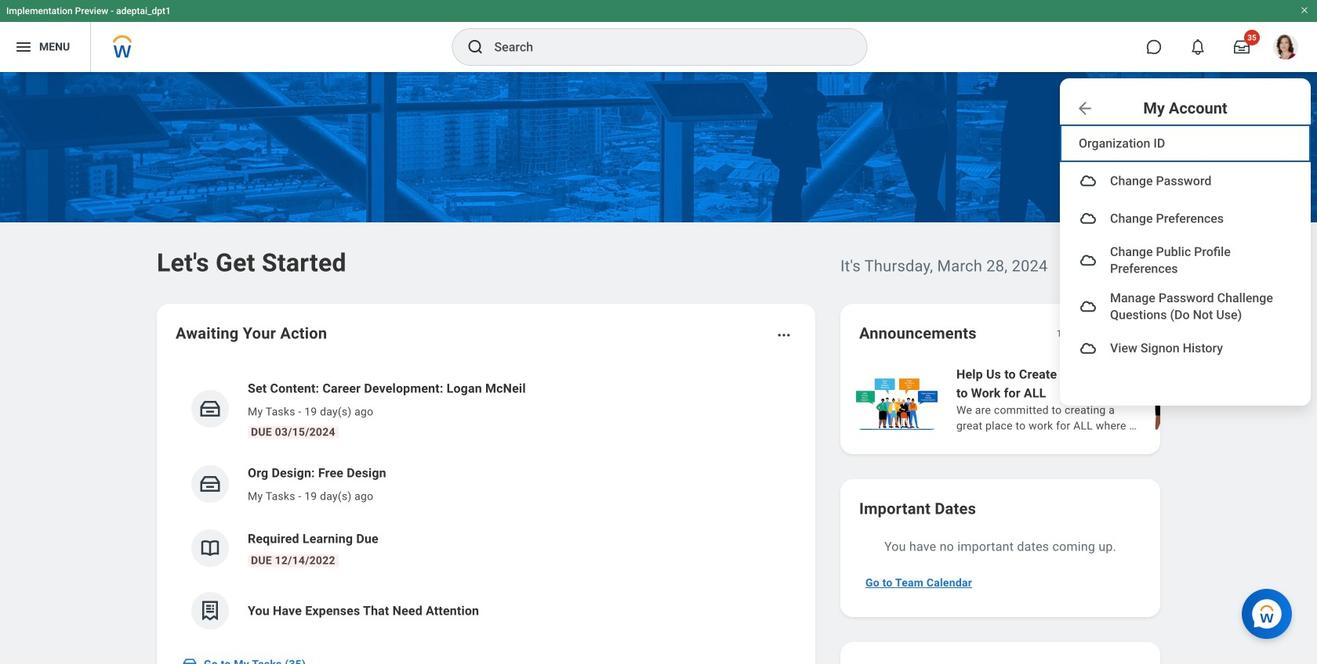 Task type: vqa. For each thing, say whether or not it's contained in the screenshot.
second avatar from the bottom of the page
yes



Task type: locate. For each thing, give the bounding box(es) containing it.
status
[[1057, 328, 1082, 340]]

inbox large image
[[1234, 39, 1250, 55]]

menu item
[[1060, 162, 1311, 200], [1060, 200, 1311, 238], [1060, 238, 1311, 284], [1060, 284, 1311, 330], [1060, 330, 1311, 368]]

2 avatar image from the top
[[1079, 209, 1098, 228]]

dashboard expenses image
[[198, 600, 222, 623]]

5 avatar image from the top
[[1079, 339, 1098, 358]]

related actions image
[[776, 328, 792, 343]]

menu
[[1060, 120, 1311, 372]]

search image
[[466, 38, 485, 56]]

0 horizontal spatial list
[[176, 367, 797, 643]]

list
[[853, 364, 1317, 436], [176, 367, 797, 643]]

chevron right small image
[[1121, 326, 1137, 342]]

main content
[[0, 72, 1317, 665]]

book open image
[[198, 537, 222, 561]]

notifications large image
[[1190, 39, 1206, 55]]

2 menu item from the top
[[1060, 200, 1311, 238]]

banner
[[0, 0, 1317, 406]]

1 vertical spatial inbox image
[[198, 473, 222, 496]]

chevron left small image
[[1093, 326, 1109, 342]]

Search Workday  search field
[[494, 30, 835, 64]]

avatar image
[[1079, 172, 1098, 191], [1079, 209, 1098, 228], [1079, 251, 1098, 270], [1079, 297, 1098, 316], [1079, 339, 1098, 358]]

inbox image
[[198, 398, 222, 421], [198, 473, 222, 496]]

1 avatar image from the top
[[1079, 172, 1098, 191]]

inbox image
[[182, 657, 198, 665]]

0 vertical spatial inbox image
[[198, 398, 222, 421]]

back image
[[1076, 99, 1095, 118]]



Task type: describe. For each thing, give the bounding box(es) containing it.
4 menu item from the top
[[1060, 284, 1311, 330]]

2 inbox image from the top
[[198, 473, 222, 496]]

3 menu item from the top
[[1060, 238, 1311, 284]]

4 avatar image from the top
[[1079, 297, 1098, 316]]

1 horizontal spatial list
[[853, 364, 1317, 436]]

1 inbox image from the top
[[198, 398, 222, 421]]

3 avatar image from the top
[[1079, 251, 1098, 270]]

logan mcneil image
[[1274, 35, 1299, 60]]

5 menu item from the top
[[1060, 330, 1311, 368]]

1 menu item from the top
[[1060, 162, 1311, 200]]

close environment banner image
[[1300, 5, 1310, 15]]

justify image
[[14, 38, 33, 56]]



